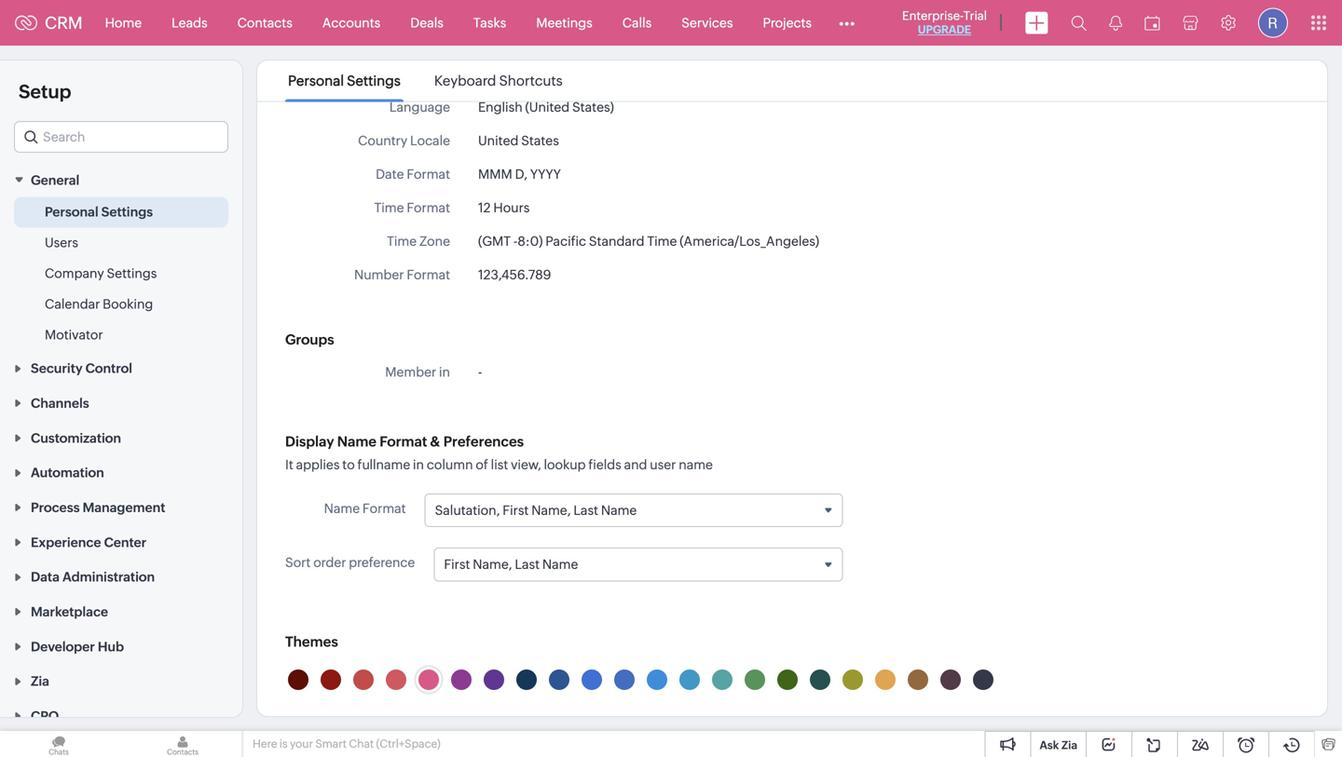 Task type: describe. For each thing, give the bounding box(es) containing it.
contacts link
[[222, 0, 307, 45]]

list containing personal settings
[[271, 61, 580, 101]]

booking
[[103, 297, 153, 312]]

company settings
[[45, 266, 157, 281]]

yyyy
[[530, 167, 561, 182]]

country
[[358, 133, 408, 148]]

deals
[[410, 15, 444, 30]]

automation
[[31, 466, 104, 481]]

display name format & preferences it applies to fullname in column of list view, lookup fields and user name
[[285, 434, 713, 473]]

logo image
[[15, 15, 37, 30]]

1 vertical spatial -
[[478, 365, 482, 380]]

developer
[[31, 640, 95, 655]]

name inside display name format & preferences it applies to fullname in column of list view, lookup fields and user name
[[337, 434, 377, 450]]

calendar
[[45, 297, 100, 312]]

general
[[31, 173, 80, 188]]

general button
[[0, 162, 242, 197]]

fullname
[[358, 458, 410, 473]]

keyboard
[[434, 73, 496, 89]]

experience
[[31, 535, 101, 550]]

12 hours
[[478, 200, 530, 215]]

company settings link
[[45, 264, 157, 283]]

upgrade
[[918, 23, 972, 36]]

1 vertical spatial zia
[[1062, 740, 1078, 752]]

d,
[[515, 167, 528, 182]]

your
[[290, 738, 313, 751]]

user
[[650, 458, 676, 473]]

0 horizontal spatial last
[[515, 558, 540, 573]]

format for name format
[[363, 502, 406, 516]]

keyboard shortcuts
[[434, 73, 563, 89]]

marketplace
[[31, 605, 108, 620]]

lookup
[[544, 458, 586, 473]]

data administration
[[31, 570, 155, 585]]

date
[[376, 167, 404, 182]]

enterprise-trial upgrade
[[902, 9, 987, 36]]

channels
[[31, 396, 89, 411]]

accounts link
[[307, 0, 396, 45]]

(gmt
[[478, 234, 511, 249]]

salutation, first name, last name
[[435, 503, 637, 518]]

customization
[[31, 431, 121, 446]]

leads
[[172, 15, 208, 30]]

motivator
[[45, 328, 103, 342]]

country locale
[[358, 133, 450, 148]]

experience center button
[[0, 525, 242, 560]]

channels button
[[0, 386, 242, 420]]

salutation,
[[435, 503, 500, 518]]

services
[[682, 15, 733, 30]]

to
[[342, 458, 355, 473]]

deals link
[[396, 0, 459, 45]]

users
[[45, 235, 78, 250]]

enterprise-
[[902, 9, 964, 23]]

signals image
[[1109, 15, 1122, 31]]

time zone
[[387, 234, 450, 249]]

2 vertical spatial settings
[[107, 266, 157, 281]]

time for time zone
[[387, 234, 417, 249]]

leads link
[[157, 0, 222, 45]]

projects
[[763, 15, 812, 30]]

1 vertical spatial settings
[[101, 204, 153, 219]]

projects link
[[748, 0, 827, 45]]

fields
[[589, 458, 622, 473]]

personal inside general region
[[45, 204, 98, 219]]

in inside display name format & preferences it applies to fullname in column of list view, lookup fields and user name
[[413, 458, 424, 473]]

marketplace button
[[0, 595, 242, 629]]

control
[[85, 361, 132, 376]]

zia inside dropdown button
[[31, 675, 49, 690]]

contacts image
[[124, 732, 241, 758]]

member in
[[385, 365, 450, 380]]

applies
[[296, 458, 340, 473]]

data
[[31, 570, 60, 585]]

chats image
[[0, 732, 117, 758]]

1 horizontal spatial first
[[503, 503, 529, 518]]

personal settings link for users link
[[45, 203, 153, 221]]

create menu image
[[1026, 12, 1049, 34]]

Other Modules field
[[827, 8, 867, 38]]

display
[[285, 434, 334, 450]]

number format
[[354, 268, 450, 282]]

standard
[[589, 234, 645, 249]]

accounts
[[322, 15, 381, 30]]

groups
[[285, 332, 334, 348]]

calendar image
[[1145, 15, 1161, 30]]

hours
[[494, 200, 530, 215]]

mmm
[[478, 167, 513, 182]]

hub
[[98, 640, 124, 655]]

sort
[[285, 556, 311, 571]]

here
[[253, 738, 277, 751]]

time for time format
[[374, 200, 404, 215]]

&
[[430, 434, 441, 450]]

trial
[[964, 9, 987, 23]]

of
[[476, 458, 488, 473]]

calls
[[622, 15, 652, 30]]

settings inside list
[[347, 73, 401, 89]]

process management button
[[0, 490, 242, 525]]

tasks link
[[459, 0, 521, 45]]

time format
[[374, 200, 450, 215]]

view,
[[511, 458, 541, 473]]

name
[[679, 458, 713, 473]]

zone
[[419, 234, 450, 249]]

profile image
[[1259, 8, 1288, 38]]



Task type: vqa. For each thing, say whether or not it's contained in the screenshot.
and
yes



Task type: locate. For each thing, give the bounding box(es) containing it.
1 vertical spatial last
[[515, 558, 540, 573]]

name
[[337, 434, 377, 450], [324, 502, 360, 516], [601, 503, 637, 518], [542, 558, 578, 573]]

it
[[285, 458, 293, 473]]

in
[[439, 365, 450, 380], [413, 458, 424, 473]]

administration
[[62, 570, 155, 585]]

1 horizontal spatial last
[[574, 503, 599, 518]]

time
[[374, 200, 404, 215], [387, 234, 417, 249], [647, 234, 677, 249]]

name format
[[324, 502, 406, 516]]

order
[[313, 556, 346, 571]]

0 horizontal spatial in
[[413, 458, 424, 473]]

states
[[521, 133, 559, 148]]

data administration button
[[0, 560, 242, 595]]

name down "to" at the bottom of page
[[324, 502, 360, 516]]

experience center
[[31, 535, 147, 550]]

personal settings link down 'general' dropdown button
[[45, 203, 153, 221]]

number
[[354, 268, 404, 282]]

ask zia
[[1040, 740, 1078, 752]]

format inside display name format & preferences it applies to fullname in column of list view, lookup fields and user name
[[380, 434, 427, 450]]

settings up language
[[347, 73, 401, 89]]

format for time format
[[407, 200, 450, 215]]

name down fields
[[601, 503, 637, 518]]

1 vertical spatial name,
[[473, 558, 512, 573]]

personal settings down 'general' dropdown button
[[45, 204, 153, 219]]

meetings
[[536, 15, 593, 30]]

123,456.789
[[478, 268, 551, 282]]

preferences
[[444, 434, 524, 450]]

0 horizontal spatial name,
[[473, 558, 512, 573]]

security control button
[[0, 351, 242, 386]]

0 vertical spatial last
[[574, 503, 599, 518]]

1 horizontal spatial personal settings link
[[285, 73, 404, 89]]

customization button
[[0, 420, 242, 455]]

1 vertical spatial in
[[413, 458, 424, 473]]

zia right ask
[[1062, 740, 1078, 752]]

Search text field
[[15, 122, 227, 152]]

time right standard
[[647, 234, 677, 249]]

settings up booking
[[107, 266, 157, 281]]

(gmt -8:0) pacific standard time (america/los_angeles)
[[478, 234, 820, 249]]

0 horizontal spatial personal
[[45, 204, 98, 219]]

- right (gmt
[[514, 234, 518, 249]]

column
[[427, 458, 473, 473]]

setup
[[19, 81, 71, 103]]

1 horizontal spatial in
[[439, 365, 450, 380]]

services link
[[667, 0, 748, 45]]

format up zone
[[407, 200, 450, 215]]

12
[[478, 200, 491, 215]]

personal settings inside list
[[288, 73, 401, 89]]

mmm d, yyyy
[[478, 167, 561, 182]]

format down fullname
[[363, 502, 406, 516]]

search element
[[1060, 0, 1098, 46]]

meetings link
[[521, 0, 608, 45]]

security control
[[31, 361, 132, 376]]

sort order preference
[[285, 556, 415, 571]]

0 vertical spatial personal settings link
[[285, 73, 404, 89]]

(united
[[525, 100, 570, 115]]

0 vertical spatial zia
[[31, 675, 49, 690]]

0 horizontal spatial personal settings
[[45, 204, 153, 219]]

1 horizontal spatial -
[[514, 234, 518, 249]]

last
[[574, 503, 599, 518], [515, 558, 540, 573]]

settings
[[347, 73, 401, 89], [101, 204, 153, 219], [107, 266, 157, 281]]

united
[[478, 133, 519, 148]]

-
[[514, 234, 518, 249], [478, 365, 482, 380]]

personal inside list
[[288, 73, 344, 89]]

0 horizontal spatial first
[[444, 558, 470, 573]]

0 vertical spatial name,
[[532, 503, 571, 518]]

in right member
[[439, 365, 450, 380]]

signals element
[[1098, 0, 1134, 46]]

time down date
[[374, 200, 404, 215]]

process management
[[31, 501, 165, 516]]

general region
[[0, 197, 242, 351]]

home
[[105, 15, 142, 30]]

personal settings link down accounts link
[[285, 73, 404, 89]]

company
[[45, 266, 104, 281]]

0 horizontal spatial zia
[[31, 675, 49, 690]]

personal settings
[[288, 73, 401, 89], [45, 204, 153, 219]]

Salutation, First Name, Last Name field
[[426, 495, 842, 527]]

8:0)
[[518, 234, 543, 249]]

1 vertical spatial first
[[444, 558, 470, 573]]

center
[[104, 535, 147, 550]]

0 vertical spatial personal settings
[[288, 73, 401, 89]]

1 horizontal spatial zia
[[1062, 740, 1078, 752]]

member
[[385, 365, 436, 380]]

ask
[[1040, 740, 1059, 752]]

time left zone
[[387, 234, 417, 249]]

1 horizontal spatial name,
[[532, 503, 571, 518]]

1 horizontal spatial personal settings
[[288, 73, 401, 89]]

contacts
[[237, 15, 293, 30]]

process
[[31, 501, 80, 516]]

list
[[271, 61, 580, 101]]

0 horizontal spatial -
[[478, 365, 482, 380]]

list
[[491, 458, 508, 473]]

name, down lookup
[[532, 503, 571, 518]]

format down zone
[[407, 268, 450, 282]]

settings down 'general' dropdown button
[[101, 204, 153, 219]]

name, down salutation,
[[473, 558, 512, 573]]

crm link
[[15, 13, 83, 32]]

0 vertical spatial -
[[514, 234, 518, 249]]

preference
[[349, 556, 415, 571]]

personal settings link for keyboard shortcuts link
[[285, 73, 404, 89]]

0 vertical spatial personal
[[288, 73, 344, 89]]

developer hub
[[31, 640, 124, 655]]

1 horizontal spatial personal
[[288, 73, 344, 89]]

search image
[[1071, 15, 1087, 31]]

name up "to" at the bottom of page
[[337, 434, 377, 450]]

personal up 'users'
[[45, 204, 98, 219]]

format down locale
[[407, 167, 450, 182]]

here is your smart chat (ctrl+space)
[[253, 738, 441, 751]]

date format
[[376, 167, 450, 182]]

create menu element
[[1014, 0, 1060, 45]]

zia up cpq
[[31, 675, 49, 690]]

pacific
[[546, 234, 586, 249]]

states)
[[572, 100, 614, 115]]

1 vertical spatial personal
[[45, 204, 98, 219]]

1 vertical spatial personal settings
[[45, 204, 153, 219]]

first down view,
[[503, 503, 529, 518]]

0 vertical spatial first
[[503, 503, 529, 518]]

1 vertical spatial personal settings link
[[45, 203, 153, 221]]

None field
[[14, 121, 228, 153]]

format up fullname
[[380, 434, 427, 450]]

is
[[280, 738, 288, 751]]

english (united states)
[[478, 100, 614, 115]]

management
[[83, 501, 165, 516]]

- right member in
[[478, 365, 482, 380]]

calendar booking link
[[45, 295, 153, 314]]

0 horizontal spatial personal settings link
[[45, 203, 153, 221]]

locale
[[410, 133, 450, 148]]

tasks
[[474, 15, 506, 30]]

calendar booking
[[45, 297, 153, 312]]

personal settings down accounts link
[[288, 73, 401, 89]]

in left column at left bottom
[[413, 458, 424, 473]]

profile element
[[1247, 0, 1300, 45]]

First Name, Last Name field
[[435, 549, 842, 581]]

motivator link
[[45, 326, 103, 344]]

first down salutation,
[[444, 558, 470, 573]]

first name, last name
[[444, 558, 578, 573]]

0 vertical spatial settings
[[347, 73, 401, 89]]

english
[[478, 100, 523, 115]]

format for number format
[[407, 268, 450, 282]]

last down fields
[[574, 503, 599, 518]]

calls link
[[608, 0, 667, 45]]

users link
[[45, 233, 78, 252]]

language
[[390, 100, 450, 115]]

zia button
[[0, 664, 242, 699]]

personal down accounts link
[[288, 73, 344, 89]]

(ctrl+space)
[[376, 738, 441, 751]]

cpq button
[[0, 699, 242, 734]]

format for date format
[[407, 167, 450, 182]]

name down salutation, first name, last name
[[542, 558, 578, 573]]

personal settings inside general region
[[45, 204, 153, 219]]

0 vertical spatial in
[[439, 365, 450, 380]]

themes
[[285, 634, 338, 651]]

last down salutation, first name, last name
[[515, 558, 540, 573]]



